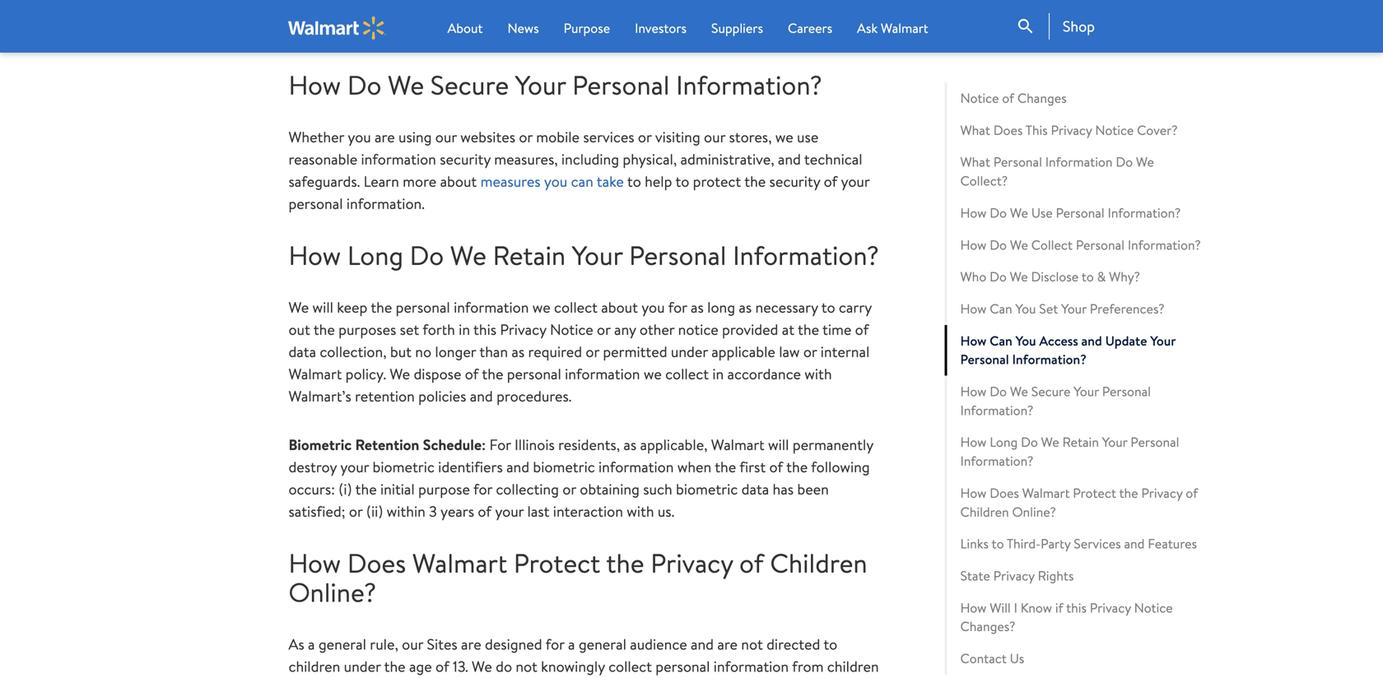Task type: vqa. For each thing, say whether or not it's contained in the screenshot.
as within For Illinois residents, as applicable, Walmart will permanently destroy your biometric identifiers and biometric information when the first of the following occurs: (i) the initial purpose for collecting or obtaining such biometric data has been satisfied; or (ii) within 3 years of your last interaction with us.
yes



Task type: locate. For each thing, give the bounding box(es) containing it.
notice down features
[[1135, 599, 1173, 617]]

dispose
[[414, 364, 462, 385]]

applicable,
[[640, 435, 708, 456]]

collect?
[[961, 172, 1008, 190]]

walmart up party
[[1023, 484, 1070, 502]]

you left set
[[1016, 300, 1037, 318]]

how for how do we secure your personal information? link
[[961, 383, 987, 401]]

2 vertical spatial for
[[546, 635, 565, 655]]

0 horizontal spatial a
[[308, 635, 315, 655]]

are left the directed
[[718, 635, 738, 655]]

2 what from the top
[[961, 153, 991, 171]]

how can you set your preferences? link
[[945, 293, 1215, 325]]

what for what does this privacy notice cover?
[[961, 121, 991, 139]]

0 vertical spatial data
[[289, 342, 316, 363]]

1 horizontal spatial about
[[602, 298, 638, 318]]

0 horizontal spatial this
[[474, 320, 497, 340]]

0 vertical spatial does
[[994, 121, 1023, 139]]

identifiers
[[438, 457, 503, 478]]

or up interaction
[[563, 480, 577, 500]]

policy.
[[346, 364, 386, 385]]

what
[[961, 121, 991, 139], [961, 153, 991, 171]]

1 horizontal spatial this
[[1067, 599, 1087, 617]]

2 vertical spatial your
[[495, 502, 524, 522]]

0 vertical spatial security
[[440, 149, 491, 170]]

2 a from the left
[[568, 635, 575, 655]]

how long do we retain your personal information? down how do we secure your personal information? link
[[961, 433, 1180, 470]]

information up than
[[454, 298, 529, 318]]

1 vertical spatial online?
[[289, 574, 377, 611]]

1 vertical spatial rights
[[1038, 567, 1074, 585]]

and right audience
[[691, 635, 714, 655]]

collect up required
[[554, 298, 598, 318]]

1 vertical spatial data
[[742, 480, 770, 500]]

news
[[508, 19, 539, 37]]

permanently
[[793, 435, 874, 456]]

0 vertical spatial you
[[348, 127, 371, 147]]

directed
[[767, 635, 821, 655]]

1 horizontal spatial our
[[436, 127, 457, 147]]

does for what does this privacy notice cover? link
[[994, 121, 1023, 139]]

your up (i)
[[340, 457, 369, 478]]

0 horizontal spatial rights
[[730, 23, 768, 44]]

secure down the how can you access and update your personal information?
[[1032, 383, 1071, 401]]

visiting
[[656, 127, 701, 147]]

we left use
[[776, 127, 794, 147]]

your down technical
[[841, 171, 870, 192]]

your
[[516, 67, 566, 103], [572, 237, 623, 274], [1062, 300, 1087, 318], [1151, 332, 1176, 350], [1074, 383, 1100, 401], [1103, 433, 1128, 452]]

careers link
[[788, 18, 833, 38]]

longer
[[435, 342, 476, 363]]

0 vertical spatial not
[[742, 635, 763, 655]]

does down (ii)
[[348, 545, 406, 582]]

1 vertical spatial this
[[1067, 599, 1087, 617]]

you inside whether you are using our websites or mobile services or visiting our stores, we use reasonable information security measures, including physical, administrative, and technical safeguards. learn more about
[[348, 127, 371, 147]]

0 horizontal spatial long
[[348, 237, 404, 274]]

rights for state privacy rights section.
[[730, 23, 768, 44]]

0 vertical spatial we
[[776, 127, 794, 147]]

how inside how will i know if this privacy notice changes?
[[961, 599, 987, 617]]

websites
[[461, 127, 516, 147]]

0 vertical spatial will
[[313, 298, 334, 318]]

can inside the how can you access and update your personal information?
[[990, 332, 1013, 350]]

are inside whether you are using our websites or mobile services or visiting our stores, we use reasonable information security measures, including physical, administrative, and technical safeguards. learn more about
[[375, 127, 395, 147]]

1 horizontal spatial retain
[[1063, 433, 1100, 452]]

or
[[519, 127, 533, 147], [638, 127, 652, 147], [597, 320, 611, 340], [586, 342, 600, 363], [804, 342, 818, 363], [563, 480, 577, 500], [349, 502, 363, 522]]

information?
[[676, 67, 823, 103], [1108, 204, 1182, 222], [1128, 236, 1202, 254], [733, 237, 880, 274], [1013, 351, 1087, 369], [961, 401, 1034, 420], [961, 452, 1034, 470]]

can for set
[[990, 300, 1013, 318]]

1 horizontal spatial security
[[770, 171, 821, 192]]

protect down last
[[514, 545, 601, 582]]

1 vertical spatial under
[[344, 657, 381, 678]]

we up required
[[533, 298, 551, 318]]

rights for state privacy rights
[[1038, 567, 1074, 585]]

how will i know if this privacy notice changes? link
[[945, 593, 1215, 643]]

1 horizontal spatial you
[[544, 171, 568, 192]]

designed
[[485, 635, 542, 655]]

how for how do we collect personal information? link
[[961, 236, 987, 254]]

0 horizontal spatial general
[[319, 635, 367, 655]]

about inside we will keep the personal information we collect about you for as long as necessary to carry out the purposes set forth in this privacy notice or any other notice provided at the time of data collection, but no longer than as required or permitted under applicable law or internal walmart policy. we dispose of the personal information we collect in accordance with walmart's retention policies and procedures.
[[602, 298, 638, 318]]

retain
[[493, 237, 566, 274], [1063, 433, 1100, 452]]

your right 'update'
[[1151, 332, 1176, 350]]

for up 'knowingly'
[[546, 635, 565, 655]]

a up 'knowingly'
[[568, 635, 575, 655]]

security down websites
[[440, 149, 491, 170]]

0 vertical spatial this
[[474, 320, 497, 340]]

a
[[308, 635, 315, 655], [568, 635, 575, 655]]

we inside as a general rule, our sites are designed for a general audience and are not directed to children under the age of 13. we do not knowingly collect personal information from childre
[[472, 657, 492, 678]]

purpose
[[564, 19, 611, 37]]

1 vertical spatial how long do we retain your personal information?
[[961, 433, 1180, 470]]

state inside state privacy rights link
[[961, 567, 991, 585]]

your down how do we secure your personal information? link
[[1103, 433, 1128, 452]]

how for how can you set your preferences? link
[[961, 300, 987, 318]]

take
[[597, 171, 624, 192]]

1 horizontal spatial with
[[805, 364, 832, 385]]

1 vertical spatial can
[[990, 332, 1013, 350]]

as
[[289, 635, 305, 655]]

investors button
[[635, 18, 687, 38]]

for up "notice"
[[669, 298, 688, 318]]

0 vertical spatial protect
[[1074, 484, 1117, 502]]

information? inside the how can you access and update your personal information?
[[1013, 351, 1087, 369]]

biometric
[[373, 457, 435, 478], [533, 457, 595, 478], [676, 480, 738, 500]]

do down how do we secure your personal information? link
[[1021, 433, 1039, 452]]

0 vertical spatial long
[[348, 237, 404, 274]]

protect
[[693, 171, 742, 192]]

1 horizontal spatial in
[[713, 364, 724, 385]]

we down the how can you access and update your personal information?
[[1011, 383, 1029, 401]]

information down the using
[[361, 149, 436, 170]]

such
[[644, 480, 673, 500]]

you for access
[[1016, 332, 1037, 350]]

what inside what personal information do we collect?
[[961, 153, 991, 171]]

satisfied;
[[289, 502, 346, 522]]

protect down how long do we retain your personal information? link
[[1074, 484, 1117, 502]]

know
[[1021, 599, 1053, 617]]

within
[[387, 502, 426, 522]]

collect
[[554, 298, 598, 318], [666, 364, 709, 385], [609, 657, 652, 678]]

information down permitted
[[565, 364, 640, 385]]

the down administrative,
[[745, 171, 766, 192]]

how
[[289, 67, 341, 103], [961, 204, 987, 222], [961, 236, 987, 254], [289, 237, 341, 274], [961, 300, 987, 318], [961, 332, 987, 350], [961, 383, 987, 401], [961, 433, 987, 452], [961, 484, 987, 502], [289, 545, 341, 582], [961, 599, 987, 617]]

0 horizontal spatial in
[[459, 320, 470, 340]]

as inside for illinois residents, as applicable, walmart will permanently destroy your biometric identifiers and biometric information when the first of the following occurs: (i) the initial purpose for collecting or obtaining such biometric data has been satisfied; or (ii) within 3 years of your last interaction with us.
[[624, 435, 637, 456]]

secure inside how do we secure your personal information? link
[[1032, 383, 1071, 401]]

general
[[319, 635, 367, 655], [579, 635, 627, 655]]

about
[[440, 171, 477, 192], [602, 298, 638, 318]]

0 vertical spatial state
[[646, 23, 678, 44]]

stores,
[[729, 127, 772, 147]]

whether you are using our websites or mobile services or visiting our stores, we use reasonable information security measures, including physical, administrative, and technical safeguards. learn more about
[[289, 127, 863, 192]]

1 vertical spatial you
[[1016, 332, 1037, 350]]

necessary
[[756, 298, 819, 318]]

search
[[1016, 16, 1036, 36]]

biometric down when
[[676, 480, 738, 500]]

0 horizontal spatial for
[[474, 480, 493, 500]]

or up 'measures,'
[[519, 127, 533, 147]]

how for how can you access and update your personal information? link
[[961, 332, 987, 350]]

children up links
[[961, 503, 1010, 521]]

are
[[375, 127, 395, 147], [461, 635, 482, 655], [718, 635, 738, 655]]

0 horizontal spatial collect
[[554, 298, 598, 318]]

walmart inside we will keep the personal information we collect about you for as long as necessary to carry out the purposes set forth in this privacy notice or any other notice provided at the time of data collection, but no longer than as required or permitted under applicable law or internal walmart policy. we dispose of the personal information we collect in accordance with walmart's retention policies and procedures.
[[289, 364, 342, 385]]

2 horizontal spatial your
[[841, 171, 870, 192]]

update
[[1106, 332, 1148, 350]]

under down rule,
[[344, 657, 381, 678]]

1 vertical spatial does
[[990, 484, 1020, 502]]

who do we disclose to & why?
[[961, 268, 1141, 286]]

of inside notice of changes link
[[1003, 89, 1015, 107]]

how for how will i know if this privacy notice changes? "link"
[[961, 599, 987, 617]]

whether
[[289, 127, 344, 147]]

1 vertical spatial secure
[[1032, 383, 1071, 401]]

will up the has
[[769, 435, 789, 456]]

privacy inside we will keep the personal information we collect about you for as long as necessary to carry out the purposes set forth in this privacy notice or any other notice provided at the time of data collection, but no longer than as required or permitted under applicable law or internal walmart policy. we dispose of the personal information we collect in accordance with walmart's retention policies and procedures.
[[500, 320, 547, 340]]

1 what from the top
[[961, 121, 991, 139]]

protect
[[1074, 484, 1117, 502], [514, 545, 601, 582]]

0 vertical spatial under
[[671, 342, 708, 363]]

0 horizontal spatial how does walmart protect the privacy of children online?
[[289, 545, 868, 611]]

how does walmart protect the privacy of children online? down interaction
[[289, 545, 868, 611]]

the right (i)
[[356, 480, 377, 500]]

0 horizontal spatial state
[[646, 23, 678, 44]]

1 horizontal spatial data
[[742, 480, 770, 500]]

other
[[640, 320, 675, 340]]

rights left section. in the top right of the page
[[730, 23, 768, 44]]

how for how long do we retain your personal information? link
[[961, 433, 987, 452]]

state privacy rights section.
[[646, 23, 821, 44]]

online? up "as"
[[289, 574, 377, 611]]

can left access
[[990, 332, 1013, 350]]

we left disclose
[[1010, 268, 1029, 286]]

1 vertical spatial we
[[533, 298, 551, 318]]

the right the at
[[798, 320, 820, 340]]

and up collecting
[[507, 457, 530, 478]]

0 vertical spatial can
[[990, 300, 1013, 318]]

privacy inside how will i know if this privacy notice changes?
[[1090, 599, 1132, 617]]

audience
[[630, 635, 688, 655]]

0 vertical spatial secure
[[431, 67, 509, 103]]

to inside we will keep the personal information we collect about you for as long as necessary to carry out the purposes set forth in this privacy notice or any other notice provided at the time of data collection, but no longer than as required or permitted under applicable law or internal walmart policy. we dispose of the personal information we collect in accordance with walmart's retention policies and procedures.
[[822, 298, 836, 318]]

but
[[390, 342, 412, 363]]

our right the using
[[436, 127, 457, 147]]

security inside whether you are using our websites or mobile services or visiting our stores, we use reasonable information security measures, including physical, administrative, and technical safeguards. learn more about
[[440, 149, 491, 170]]

security down technical
[[770, 171, 821, 192]]

1 vertical spatial with
[[627, 502, 654, 522]]

a right "as"
[[308, 635, 315, 655]]

0 horizontal spatial our
[[402, 635, 424, 655]]

as up "notice"
[[691, 298, 704, 318]]

you left 'can'
[[544, 171, 568, 192]]

2 horizontal spatial we
[[776, 127, 794, 147]]

how do we collect personal information?
[[961, 236, 1202, 254]]

our inside as a general rule, our sites are designed for a general audience and are not directed to children under the age of 13. we do not knowingly collect personal information from childre
[[402, 635, 424, 655]]

your right set
[[1062, 300, 1087, 318]]

about up any
[[602, 298, 638, 318]]

the up the has
[[787, 457, 808, 478]]

set
[[1040, 300, 1059, 318]]

and inside the how can you access and update your personal information?
[[1082, 332, 1103, 350]]

does up third- at the bottom right of page
[[990, 484, 1020, 502]]

1 vertical spatial will
[[769, 435, 789, 456]]

we down permitted
[[644, 364, 662, 385]]

personal inside the how can you access and update your personal information?
[[961, 351, 1010, 369]]

physical,
[[623, 149, 677, 170]]

1 vertical spatial retain
[[1063, 433, 1100, 452]]

2 vertical spatial you
[[642, 298, 665, 318]]

notice
[[678, 320, 719, 340]]

we down cover?
[[1137, 153, 1155, 171]]

walmart up first
[[712, 435, 765, 456]]

can
[[990, 300, 1013, 318], [990, 332, 1013, 350]]

1 can from the top
[[990, 300, 1013, 318]]

this inside how will i know if this privacy notice changes?
[[1067, 599, 1087, 617]]

information down the directed
[[714, 657, 789, 678]]

shop link
[[1049, 13, 1096, 40]]

do right who
[[990, 268, 1007, 286]]

1 vertical spatial not
[[516, 657, 538, 678]]

1 you from the top
[[1016, 300, 1037, 318]]

state for state privacy rights
[[961, 567, 991, 585]]

you inside the how can you access and update your personal information?
[[1016, 332, 1037, 350]]

for down identifiers
[[474, 480, 493, 500]]

how can you access and update your personal information?
[[961, 332, 1176, 369]]

how does walmart protect the privacy of children online? link
[[945, 478, 1215, 529]]

1 horizontal spatial for
[[546, 635, 565, 655]]

what up collect?
[[961, 153, 991, 171]]

1 horizontal spatial general
[[579, 635, 627, 655]]

residents,
[[559, 435, 620, 456]]

we up forth
[[450, 237, 487, 274]]

to right take on the top left
[[628, 171, 642, 192]]

data inside for illinois residents, as applicable, walmart will permanently destroy your biometric identifiers and biometric information when the first of the following occurs: (i) the initial purpose for collecting or obtaining such biometric data has been satisfied; or (ii) within 3 years of your last interaction with us.
[[742, 480, 770, 500]]

&
[[1098, 268, 1106, 286]]

notice left changes
[[961, 89, 1000, 107]]

knowingly
[[541, 657, 605, 678]]

how inside the how can you access and update your personal information?
[[961, 332, 987, 350]]

0 horizontal spatial will
[[313, 298, 334, 318]]

0 horizontal spatial under
[[344, 657, 381, 678]]

and right access
[[1082, 332, 1103, 350]]

how do we use personal information?
[[961, 204, 1182, 222]]

you up reasonable
[[348, 127, 371, 147]]

1 vertical spatial security
[[770, 171, 821, 192]]

data down out
[[289, 342, 316, 363]]

with down the internal
[[805, 364, 832, 385]]

any
[[614, 320, 636, 340]]

for inside we will keep the personal information we collect about you for as long as necessary to carry out the purposes set forth in this privacy notice or any other notice provided at the time of data collection, but no longer than as required or permitted under applicable law or internal walmart policy. we dispose of the personal information we collect in accordance with walmart's retention policies and procedures.
[[669, 298, 688, 318]]

as
[[691, 298, 704, 318], [739, 298, 752, 318], [512, 342, 525, 363], [624, 435, 637, 456]]

about inside whether you are using our websites or mobile services or visiting our stores, we use reasonable information security measures, including physical, administrative, and technical safeguards. learn more about
[[440, 171, 477, 192]]

1 horizontal spatial not
[[742, 635, 763, 655]]

1 vertical spatial for
[[474, 480, 493, 500]]

notice up required
[[550, 320, 594, 340]]

and right the policies
[[470, 387, 493, 407]]

online? up third- at the bottom right of page
[[1013, 503, 1057, 521]]

1 general from the left
[[319, 635, 367, 655]]

1 vertical spatial what
[[961, 153, 991, 171]]

our up age
[[402, 635, 424, 655]]

collecting
[[496, 480, 559, 500]]

how do we secure your personal information? up mobile
[[289, 67, 823, 103]]

2 can from the top
[[990, 332, 1013, 350]]

for inside as a general rule, our sites are designed for a general audience and are not directed to children under the age of 13. we do not knowingly collect personal information from childre
[[546, 635, 565, 655]]

rule,
[[370, 635, 399, 655]]

0 horizontal spatial you
[[348, 127, 371, 147]]

1 vertical spatial protect
[[514, 545, 601, 582]]

does left the this
[[994, 121, 1023, 139]]

will inside for illinois residents, as applicable, walmart will permanently destroy your biometric identifiers and biometric information when the first of the following occurs: (i) the initial purpose for collecting or obtaining such biometric data has been satisfied; or (ii) within 3 years of your last interaction with us.
[[769, 435, 789, 456]]

measures you can take link
[[481, 171, 624, 192]]

state right purpose at top
[[646, 23, 678, 44]]

0 vertical spatial with
[[805, 364, 832, 385]]

0 vertical spatial how long do we retain your personal information?
[[289, 237, 880, 274]]

personal down audience
[[656, 657, 710, 678]]

we up out
[[289, 298, 309, 318]]

what for what personal information do we collect?
[[961, 153, 991, 171]]

0 horizontal spatial with
[[627, 502, 654, 522]]

how do we use personal information? link
[[945, 197, 1215, 229]]

and down use
[[778, 149, 801, 170]]

1 horizontal spatial protect
[[1074, 484, 1117, 502]]

i
[[1015, 599, 1018, 617]]

long
[[708, 298, 736, 318]]

not left the directed
[[742, 635, 763, 655]]

2 you from the top
[[1016, 332, 1037, 350]]

we
[[388, 67, 424, 103], [1137, 153, 1155, 171], [1011, 204, 1029, 222], [1011, 236, 1029, 254], [450, 237, 487, 274], [1010, 268, 1029, 286], [289, 298, 309, 318], [390, 364, 410, 385], [1011, 383, 1029, 401], [1042, 433, 1060, 452], [472, 657, 492, 678]]

1 horizontal spatial a
[[568, 635, 575, 655]]

0 horizontal spatial protect
[[514, 545, 601, 582]]

how do we secure your personal information?
[[289, 67, 823, 103], [961, 383, 1152, 420]]

law
[[779, 342, 800, 363]]

do down collect?
[[990, 204, 1007, 222]]

forth
[[423, 320, 455, 340]]

this up than
[[474, 320, 497, 340]]

no
[[415, 342, 432, 363]]

1 vertical spatial your
[[340, 457, 369, 478]]

last
[[528, 502, 550, 522]]

what down the notice of changes
[[961, 121, 991, 139]]

in up longer at the bottom of the page
[[459, 320, 470, 340]]

at
[[782, 320, 795, 340]]

0 horizontal spatial data
[[289, 342, 316, 363]]

1 horizontal spatial how does walmart protect the privacy of children online?
[[961, 484, 1199, 521]]

not right do
[[516, 657, 538, 678]]

2 horizontal spatial our
[[704, 127, 726, 147]]

online?
[[1013, 503, 1057, 521], [289, 574, 377, 611]]

in down applicable
[[713, 364, 724, 385]]

rights down party
[[1038, 567, 1074, 585]]

2 horizontal spatial you
[[642, 298, 665, 318]]

0 horizontal spatial security
[[440, 149, 491, 170]]

of
[[1003, 89, 1015, 107], [824, 171, 838, 192], [856, 320, 869, 340], [465, 364, 479, 385], [770, 457, 783, 478], [1186, 484, 1199, 502], [478, 502, 492, 522], [740, 545, 764, 582], [436, 657, 450, 678]]

use
[[797, 127, 819, 147]]

under down "notice"
[[671, 342, 708, 363]]

0 horizontal spatial not
[[516, 657, 538, 678]]

1 horizontal spatial biometric
[[533, 457, 595, 478]]

as right residents, on the left bottom
[[624, 435, 637, 456]]

your down collecting
[[495, 502, 524, 522]]

1 horizontal spatial state
[[961, 567, 991, 585]]

0 vertical spatial your
[[841, 171, 870, 192]]

of inside to help to protect the security of your personal information.
[[824, 171, 838, 192]]

information
[[361, 149, 436, 170], [454, 298, 529, 318], [565, 364, 640, 385], [599, 457, 674, 478], [714, 657, 789, 678]]

1 vertical spatial you
[[544, 171, 568, 192]]

notice of changes link
[[945, 82, 1215, 114]]

your down how can you access and update your personal information? link
[[1074, 383, 1100, 401]]

contact us
[[961, 650, 1025, 668]]

0 horizontal spatial are
[[375, 127, 395, 147]]

13.
[[453, 657, 468, 678]]

to left &
[[1082, 268, 1095, 286]]

0 vertical spatial online?
[[1013, 503, 1057, 521]]

1 horizontal spatial collect
[[609, 657, 652, 678]]

your down to help to protect the security of your personal information.
[[572, 237, 623, 274]]

0 horizontal spatial how do we secure your personal information?
[[289, 67, 823, 103]]

changes?
[[961, 618, 1016, 636]]

0 horizontal spatial we
[[533, 298, 551, 318]]



Task type: describe. For each thing, give the bounding box(es) containing it.
2 vertical spatial does
[[348, 545, 406, 582]]

carry
[[839, 298, 872, 318]]

what does this privacy notice cover?
[[961, 121, 1178, 139]]

collect inside as a general rule, our sites are designed for a general audience and are not directed to children under the age of 13. we do not knowingly collect personal information from childre
[[609, 657, 652, 678]]

administrative,
[[681, 149, 775, 170]]

0 horizontal spatial children
[[770, 545, 868, 582]]

we up the using
[[388, 67, 424, 103]]

with inside we will keep the personal information we collect about you for as long as necessary to carry out the purposes set forth in this privacy notice or any other notice provided at the time of data collection, but no longer than as required or permitted under applicable law or internal walmart policy. we dispose of the personal information we collect in accordance with walmart's retention policies and procedures.
[[805, 364, 832, 385]]

using
[[399, 127, 432, 147]]

collection,
[[320, 342, 387, 363]]

section.
[[772, 23, 821, 44]]

how do we collect personal information? link
[[945, 229, 1215, 261]]

will
[[990, 599, 1011, 617]]

information.
[[347, 194, 425, 214]]

you for measures
[[544, 171, 568, 192]]

how for the 'how does walmart protect the privacy of children online?' link
[[961, 484, 987, 502]]

state privacy rights
[[961, 567, 1074, 585]]

the up purposes
[[371, 298, 392, 318]]

we inside whether you are using our websites or mobile services or visiting our stores, we use reasonable information security measures, including physical, administrative, and technical safeguards. learn more about
[[776, 127, 794, 147]]

information inside whether you are using our websites or mobile services or visiting our stores, we use reasonable information security measures, including physical, administrative, and technical safeguards. learn more about
[[361, 149, 436, 170]]

information inside for illinois residents, as applicable, walmart will permanently destroy your biometric identifiers and biometric information when the first of the following occurs: (i) the initial purpose for collecting or obtaining such biometric data has been satisfied; or (ii) within 3 years of your last interaction with us.
[[599, 457, 674, 478]]

1 horizontal spatial how long do we retain your personal information?
[[961, 433, 1180, 470]]

and inside as a general rule, our sites are designed for a general audience and are not directed to children under the age of 13. we do not knowingly collect personal information from childre
[[691, 635, 714, 655]]

required
[[528, 342, 582, 363]]

or left (ii)
[[349, 502, 363, 522]]

to right help
[[676, 171, 690, 192]]

for inside for illinois residents, as applicable, walmart will permanently destroy your biometric identifiers and biometric information when the first of the following occurs: (i) the initial purpose for collecting or obtaining such biometric data has been satisfied; or (ii) within 3 years of your last interaction with us.
[[474, 480, 493, 500]]

how long do we retain your personal information? link
[[945, 427, 1215, 478]]

suppliers button
[[712, 18, 764, 38]]

do
[[496, 657, 512, 678]]

obtaining
[[580, 480, 640, 500]]

0 horizontal spatial online?
[[289, 574, 377, 611]]

information
[[1046, 153, 1113, 171]]

sites
[[427, 635, 458, 655]]

1 a from the left
[[308, 635, 315, 655]]

policies
[[419, 387, 467, 407]]

party
[[1041, 535, 1071, 553]]

can for access
[[990, 332, 1013, 350]]

as up provided
[[739, 298, 752, 318]]

your inside the how can you access and update your personal information?
[[1151, 332, 1176, 350]]

do inside what personal information do we collect?
[[1116, 153, 1134, 171]]

1 vertical spatial how does walmart protect the privacy of children online?
[[289, 545, 868, 611]]

we inside what personal information do we collect?
[[1137, 153, 1155, 171]]

walmart inside for illinois residents, as applicable, walmart will permanently destroy your biometric identifiers and biometric information when the first of the following occurs: (i) the initial purpose for collecting or obtaining such biometric data has been satisfied; or (ii) within 3 years of your last interaction with us.
[[712, 435, 765, 456]]

0 vertical spatial collect
[[554, 298, 598, 318]]

the inside to help to protect the security of your personal information.
[[745, 171, 766, 192]]

your up mobile
[[516, 67, 566, 103]]

children
[[289, 657, 340, 678]]

0 vertical spatial how do we secure your personal information?
[[289, 67, 823, 103]]

personal inside what personal information do we collect?
[[994, 153, 1043, 171]]

state for state privacy rights section.
[[646, 23, 678, 44]]

data inside we will keep the personal information we collect about you for as long as necessary to carry out the purposes set forth in this privacy notice or any other notice provided at the time of data collection, but no longer than as required or permitted under applicable law or internal walmart policy. we dispose of the personal information we collect in accordance with walmart's retention policies and procedures.
[[289, 342, 316, 363]]

2 horizontal spatial are
[[718, 635, 738, 655]]

us.
[[658, 502, 675, 522]]

services
[[1074, 535, 1122, 553]]

us
[[1010, 650, 1025, 668]]

collect
[[1032, 236, 1073, 254]]

your inside to help to protect the security of your personal information.
[[841, 171, 870, 192]]

destroy
[[289, 457, 337, 478]]

set
[[400, 320, 419, 340]]

you inside we will keep the personal information we collect about you for as long as necessary to carry out the purposes set forth in this privacy notice or any other notice provided at the time of data collection, but no longer than as required or permitted under applicable law or internal walmart policy. we dispose of the personal information we collect in accordance with walmart's retention policies and procedures.
[[642, 298, 665, 318]]

with inside for illinois residents, as applicable, walmart will permanently destroy your biometric identifiers and biometric information when the first of the following occurs: (i) the initial purpose for collecting or obtaining such biometric data has been satisfied; or (ii) within 3 years of your last interaction with us.
[[627, 502, 654, 522]]

if
[[1056, 599, 1064, 617]]

0 horizontal spatial biometric
[[373, 457, 435, 478]]

been
[[798, 480, 829, 500]]

more
[[403, 171, 437, 192]]

personal up set
[[396, 298, 450, 318]]

schedule:
[[423, 435, 486, 456]]

(ii)
[[366, 502, 383, 522]]

we will keep the personal information we collect about you for as long as necessary to carry out the purposes set forth in this privacy notice or any other notice provided at the time of data collection, but no longer than as required or permitted under applicable law or internal walmart policy. we dispose of the personal information we collect in accordance with walmart's retention policies and procedures.
[[289, 298, 872, 407]]

reasonable
[[289, 149, 358, 170]]

mobile
[[536, 127, 580, 147]]

to right links
[[992, 535, 1005, 553]]

occurs:
[[289, 480, 335, 500]]

features
[[1148, 535, 1198, 553]]

or up physical,
[[638, 127, 652, 147]]

and inside for illinois residents, as applicable, walmart will permanently destroy your biometric identifiers and biometric information when the first of the following occurs: (i) the initial purpose for collecting or obtaining such biometric data has been satisfied; or (ii) within 3 years of your last interaction with us.
[[507, 457, 530, 478]]

years
[[441, 502, 475, 522]]

technical
[[805, 149, 863, 170]]

from
[[793, 657, 824, 678]]

and right services
[[1125, 535, 1145, 553]]

information inside as a general rule, our sites are designed for a general audience and are not directed to children under the age of 13. we do not knowingly collect personal information from childre
[[714, 657, 789, 678]]

do down information.
[[410, 237, 444, 274]]

do left collect on the right top
[[990, 236, 1007, 254]]

the down than
[[482, 364, 504, 385]]

for
[[490, 435, 511, 456]]

what personal information do we collect?
[[961, 153, 1155, 190]]

state privacy rights link
[[945, 561, 1215, 593]]

1 horizontal spatial your
[[495, 502, 524, 522]]

retain inside how long do we retain your personal information?
[[1063, 433, 1100, 452]]

and inside whether you are using our websites or mobile services or visiting our stores, we use reasonable information security measures, including physical, administrative, and technical safeguards. learn more about
[[778, 149, 801, 170]]

third-
[[1007, 535, 1041, 553]]

measures,
[[494, 149, 558, 170]]

the down interaction
[[607, 545, 645, 582]]

careers
[[788, 19, 833, 37]]

do down the how can you access and update your personal information?
[[990, 383, 1007, 401]]

will inside we will keep the personal information we collect about you for as long as necessary to carry out the purposes set forth in this privacy notice or any other notice provided at the time of data collection, but no longer than as required or permitted under applicable law or internal walmart policy. we dispose of the personal information we collect in accordance with walmart's retention policies and procedures.
[[313, 298, 334, 318]]

walmart right the ask
[[881, 19, 929, 37]]

suppliers
[[712, 19, 764, 37]]

biometric
[[289, 435, 352, 456]]

or right law
[[804, 342, 818, 363]]

disclose
[[1032, 268, 1079, 286]]

the right out
[[314, 320, 335, 340]]

contact us link
[[945, 643, 1215, 675]]

retention
[[355, 387, 415, 407]]

biometric retention schedule:
[[289, 435, 490, 456]]

who do we disclose to & why? link
[[945, 261, 1215, 293]]

you for whether
[[348, 127, 371, 147]]

2 general from the left
[[579, 635, 627, 655]]

2 horizontal spatial collect
[[666, 364, 709, 385]]

age
[[409, 657, 432, 678]]

1 horizontal spatial are
[[461, 635, 482, 655]]

links to third-party services and features
[[961, 535, 1198, 553]]

you for set
[[1016, 300, 1037, 318]]

our for directed
[[402, 635, 424, 655]]

we left collect on the right top
[[1011, 236, 1029, 254]]

under inside as a general rule, our sites are designed for a general audience and are not directed to children under the age of 13. we do not knowingly collect personal information from childre
[[344, 657, 381, 678]]

1 vertical spatial in
[[713, 364, 724, 385]]

news button
[[508, 18, 539, 38]]

ask walmart
[[858, 19, 929, 37]]

measures you can take
[[481, 171, 624, 192]]

personal inside as a general rule, our sites are designed for a general audience and are not directed to children under the age of 13. we do not knowingly collect personal information from childre
[[656, 657, 710, 678]]

procedures.
[[497, 387, 572, 407]]

or right required
[[586, 342, 600, 363]]

security inside to help to protect the security of your personal information.
[[770, 171, 821, 192]]

purpose
[[418, 480, 470, 500]]

notice left cover?
[[1096, 121, 1135, 139]]

the up services
[[1120, 484, 1139, 502]]

as right than
[[512, 342, 525, 363]]

notice inside we will keep the personal information we collect about you for as long as necessary to carry out the purposes set forth in this privacy notice or any other notice provided at the time of data collection, but no longer than as required or permitted under applicable law or internal walmart policy. we dispose of the personal information we collect in accordance with walmart's retention policies and procedures.
[[550, 320, 594, 340]]

the left first
[[715, 457, 737, 478]]

1 horizontal spatial how do we secure your personal information?
[[961, 383, 1152, 420]]

3
[[429, 502, 437, 522]]

the inside as a general rule, our sites are designed for a general audience and are not directed to children under the age of 13. we do not knowingly collect personal information from childre
[[384, 657, 406, 678]]

including
[[562, 149, 620, 170]]

0 horizontal spatial retain
[[493, 237, 566, 274]]

this inside we will keep the personal information we collect about you for as long as necessary to carry out the purposes set forth in this privacy notice or any other notice provided at the time of data collection, but no longer than as required or permitted under applicable law or internal walmart policy. we dispose of the personal information we collect in accordance with walmart's retention policies and procedures.
[[474, 320, 497, 340]]

or left any
[[597, 320, 611, 340]]

1 vertical spatial long
[[990, 433, 1018, 452]]

who
[[961, 268, 987, 286]]

we down but
[[390, 364, 410, 385]]

1 horizontal spatial children
[[961, 503, 1010, 521]]

help
[[645, 171, 672, 192]]

personal up 'procedures.'
[[507, 364, 562, 385]]

to inside as a general rule, our sites are designed for a general audience and are not directed to children under the age of 13. we do not knowingly collect personal information from childre
[[824, 635, 838, 655]]

measures
[[481, 171, 541, 192]]

we down how do we secure your personal information? link
[[1042, 433, 1060, 452]]

personal inside to help to protect the security of your personal information.
[[289, 194, 343, 214]]

how for how do we use personal information? link
[[961, 204, 987, 222]]

we left use
[[1011, 204, 1029, 222]]

about button
[[448, 18, 483, 38]]

do down home image
[[348, 67, 382, 103]]

purposes
[[339, 320, 397, 340]]

0 vertical spatial in
[[459, 320, 470, 340]]

walmart's
[[289, 387, 352, 407]]

ask walmart link
[[858, 18, 929, 38]]

of inside the 'how does walmart protect the privacy of children online?' link
[[1186, 484, 1199, 502]]

under inside we will keep the personal information we collect about you for as long as necessary to carry out the purposes set forth in this privacy notice or any other notice provided at the time of data collection, but no longer than as required or permitted under applicable law or internal walmart policy. we dispose of the personal information we collect in accordance with walmart's retention policies and procedures.
[[671, 342, 708, 363]]

0 horizontal spatial secure
[[431, 67, 509, 103]]

walmart down years
[[413, 545, 508, 582]]

notice inside how will i know if this privacy notice changes?
[[1135, 599, 1173, 617]]

1 horizontal spatial we
[[644, 364, 662, 385]]

does for the 'how does walmart protect the privacy of children online?' link
[[990, 484, 1020, 502]]

than
[[480, 342, 508, 363]]

and inside we will keep the personal information we collect about you for as long as necessary to carry out the purposes set forth in this privacy notice or any other notice provided at the time of data collection, but no longer than as required or permitted under applicable law or internal walmart policy. we dispose of the personal information we collect in accordance with walmart's retention policies and procedures.
[[470, 387, 493, 407]]

home image
[[288, 16, 386, 39]]

2 horizontal spatial biometric
[[676, 480, 738, 500]]

of inside as a general rule, our sites are designed for a general audience and are not directed to children under the age of 13. we do not knowingly collect personal information from childre
[[436, 657, 450, 678]]

our for reasonable
[[436, 127, 457, 147]]

internal
[[821, 342, 870, 363]]

links to third-party services and features link
[[945, 529, 1215, 561]]



